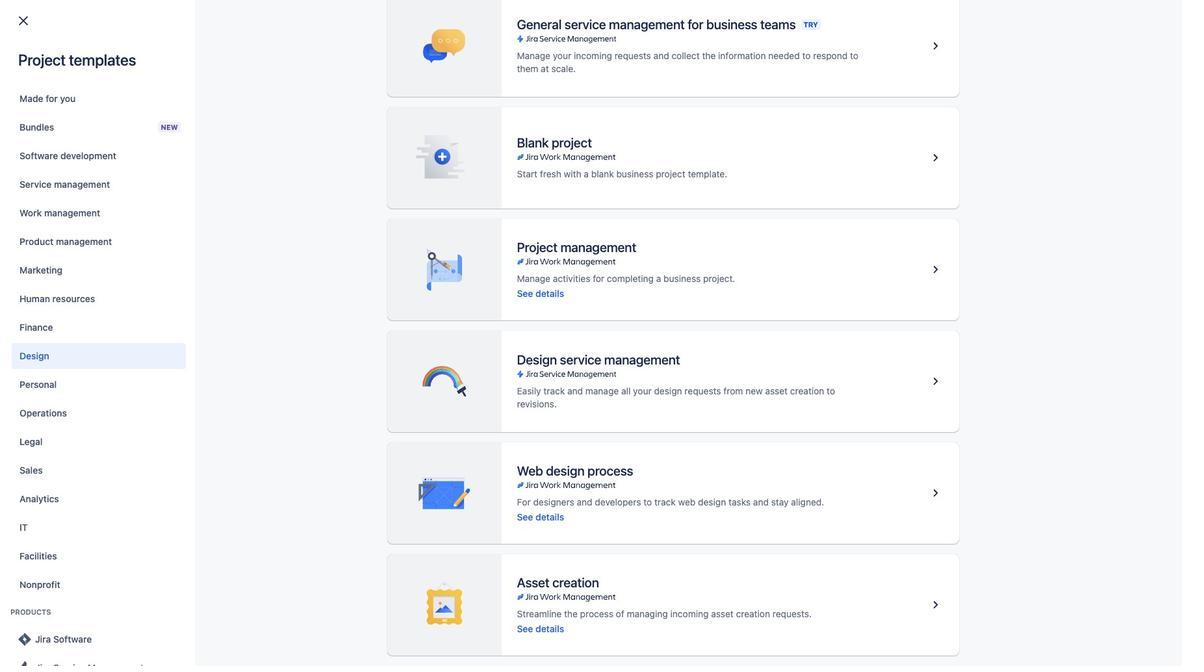 Task type: locate. For each thing, give the bounding box(es) containing it.
details
[[536, 288, 564, 299], [536, 511, 564, 522], [536, 623, 564, 634]]

manage up them
[[517, 50, 551, 61]]

try
[[804, 20, 818, 29]]

details down activities
[[536, 288, 564, 299]]

requests down "general service management for business teams"
[[615, 50, 651, 61]]

2 see from the top
[[517, 511, 533, 522]]

new
[[746, 386, 763, 397]]

tasks
[[729, 496, 751, 508]]

made
[[20, 93, 43, 104]]

management inside button
[[44, 207, 100, 218]]

1 vertical spatial process
[[580, 608, 614, 619]]

3 managed from the top
[[376, 220, 415, 231]]

details down designers
[[536, 511, 564, 522]]

1 software from the top
[[418, 189, 454, 200]]

2 vertical spatial for
[[593, 273, 605, 284]]

1 button
[[47, 352, 67, 373]]

see details down streamline
[[517, 623, 564, 634]]

track up "revisions."
[[544, 386, 565, 397]]

2 vertical spatial details
[[536, 623, 564, 634]]

1 vertical spatial create
[[791, 57, 820, 68]]

4 team-managed software from the top
[[349, 314, 454, 325]]

management up all
[[605, 352, 680, 367]]

project management
[[517, 240, 637, 255]]

design inside button
[[20, 350, 49, 362]]

requests left from
[[685, 386, 721, 397]]

for right activities
[[593, 273, 605, 284]]

made for you
[[20, 93, 76, 104]]

0 horizontal spatial incoming
[[574, 50, 612, 61]]

0 vertical spatial creation
[[791, 386, 825, 397]]

general service management for business teams
[[517, 17, 796, 32]]

project up "made for you"
[[18, 51, 66, 69]]

2 horizontal spatial design
[[698, 496, 727, 508]]

see details button
[[517, 287, 564, 300], [517, 511, 564, 524], [517, 623, 564, 636]]

design right all
[[654, 386, 683, 397]]

a right completing
[[657, 273, 662, 284]]

3 see details from the top
[[517, 623, 564, 634]]

details down streamline
[[536, 623, 564, 634]]

0 horizontal spatial requests
[[615, 50, 651, 61]]

asset
[[517, 575, 550, 590]]

process
[[588, 463, 634, 478], [580, 608, 614, 619]]

nonprofit
[[20, 579, 60, 590]]

software
[[20, 150, 58, 161], [53, 634, 92, 645]]

1 horizontal spatial a
[[657, 273, 662, 284]]

0 horizontal spatial a
[[584, 168, 589, 179]]

1 horizontal spatial design
[[517, 352, 557, 367]]

manage for project management
[[517, 273, 551, 284]]

software for star nova project image
[[418, 283, 454, 294]]

2 manage from the top
[[517, 273, 551, 284]]

1 details from the top
[[536, 288, 564, 299]]

jira software image
[[17, 632, 33, 648], [17, 632, 33, 648]]

see details button down activities
[[517, 287, 564, 300]]

0 vertical spatial asset
[[766, 386, 788, 397]]

1 horizontal spatial requests
[[685, 386, 721, 397]]

collect
[[672, 50, 700, 61]]

0 vertical spatial details
[[536, 288, 564, 299]]

operations
[[20, 408, 67, 419]]

1 vertical spatial service
[[560, 352, 602, 367]]

0 vertical spatial project
[[822, 57, 852, 68]]

team-managed business
[[349, 158, 455, 169]]

0 vertical spatial see details
[[517, 288, 564, 299]]

0 vertical spatial requests
[[615, 50, 651, 61]]

managed for nova project
[[376, 283, 415, 294]]

create
[[481, 12, 510, 23], [791, 57, 820, 68]]

1 vertical spatial for
[[46, 93, 58, 104]]

them
[[517, 63, 539, 74]]

manage for general service management for business teams
[[517, 50, 551, 61]]

creation right new
[[791, 386, 825, 397]]

2 horizontal spatial project
[[822, 57, 852, 68]]

track left web
[[655, 496, 676, 508]]

blank project
[[517, 135, 592, 150]]

design right web
[[698, 496, 727, 508]]

incoming inside manage your incoming requests and collect the information needed to respond to them at scale.
[[574, 50, 612, 61]]

4 software from the top
[[418, 314, 454, 325]]

your up scale.
[[553, 50, 572, 61]]

made for you button
[[12, 86, 186, 112]]

4 managed from the top
[[376, 283, 415, 294]]

2 team- from the top
[[349, 189, 376, 200]]

resources
[[52, 293, 95, 304]]

design for design service management
[[517, 352, 557, 367]]

nova project
[[77, 282, 130, 293]]

design left '1'
[[20, 350, 49, 362]]

your right all
[[633, 386, 652, 397]]

operations button
[[12, 401, 186, 427]]

design
[[20, 350, 49, 362], [517, 352, 557, 367]]

see details button for asset
[[517, 623, 564, 636]]

2 see details button from the top
[[517, 511, 564, 524]]

2 see details from the top
[[517, 511, 564, 522]]

1 horizontal spatial asset
[[766, 386, 788, 397]]

software for 'star goodmorning' icon at the top
[[418, 189, 454, 200]]

1 horizontal spatial project
[[100, 282, 130, 293]]

see details for web
[[517, 511, 564, 522]]

facilities
[[20, 551, 57, 562]]

service up the manage on the bottom
[[560, 352, 602, 367]]

jira
[[223, 96, 238, 107], [35, 634, 51, 645]]

create button
[[473, 7, 517, 28]]

jira down products
[[35, 634, 51, 645]]

project management image
[[928, 262, 944, 278]]

0 horizontal spatial project
[[552, 135, 592, 150]]

1 horizontal spatial your
[[633, 386, 652, 397]]

to inside 'easily track and manage all your design requests from new asset creation to revisions.'
[[827, 386, 836, 397]]

software for star project-1374 icon
[[418, 314, 454, 325]]

see details down activities
[[517, 288, 564, 299]]

0 vertical spatial design
[[654, 386, 683, 397]]

1 vertical spatial jira
[[35, 634, 51, 645]]

0 vertical spatial your
[[553, 50, 572, 61]]

project for create project
[[822, 57, 852, 68]]

product inside product management 'button'
[[20, 236, 54, 247]]

3 see from the top
[[517, 623, 533, 634]]

process left of
[[580, 608, 614, 619]]

create left general
[[481, 12, 510, 23]]

work management button
[[12, 200, 186, 226]]

1 vertical spatial see
[[517, 511, 533, 522]]

nova project link
[[56, 281, 235, 297]]

the right streamline
[[564, 608, 578, 619]]

0 horizontal spatial product
[[20, 236, 54, 247]]

1 vertical spatial details
[[536, 511, 564, 522]]

0 vertical spatial software
[[20, 150, 58, 161]]

product left discovery
[[349, 252, 383, 263]]

1 horizontal spatial the
[[703, 50, 716, 61]]

1 vertical spatial see details button
[[517, 511, 564, 524]]

1 see details from the top
[[517, 288, 564, 299]]

1 horizontal spatial design
[[654, 386, 683, 397]]

incoming
[[574, 50, 612, 61], [671, 608, 709, 619]]

0 horizontal spatial the
[[564, 608, 578, 619]]

project
[[18, 51, 66, 69], [517, 240, 558, 255], [100, 282, 130, 293]]

2 vertical spatial see details
[[517, 623, 564, 634]]

project inside 'create project' button
[[822, 57, 852, 68]]

1 horizontal spatial create
[[791, 57, 820, 68]]

1 vertical spatial asset
[[711, 608, 734, 619]]

a right with
[[584, 168, 589, 179]]

the right collect
[[703, 50, 716, 61]]

software inside software development button
[[20, 150, 58, 161]]

1 managed from the top
[[376, 158, 415, 169]]

0 horizontal spatial jira
[[35, 634, 51, 645]]

1 team-managed software from the top
[[349, 189, 454, 200]]

requests
[[615, 50, 651, 61], [685, 386, 721, 397]]

web design process
[[517, 463, 634, 478]]

management down work management button
[[56, 236, 112, 247]]

create for create
[[481, 12, 510, 23]]

new
[[161, 123, 178, 131]]

start
[[517, 168, 538, 179]]

0 horizontal spatial create
[[481, 12, 510, 23]]

name
[[56, 131, 81, 142]]

0 vertical spatial see details button
[[517, 287, 564, 300]]

product up star nacho prod icon
[[20, 236, 54, 247]]

1 vertical spatial track
[[655, 496, 676, 508]]

software down nonprofit button
[[53, 634, 92, 645]]

manage inside manage your incoming requests and collect the information needed to respond to them at scale.
[[517, 50, 551, 61]]

personal button
[[12, 372, 186, 398]]

for
[[517, 496, 531, 508]]

creation left requests.
[[736, 608, 771, 619]]

1 vertical spatial incoming
[[671, 608, 709, 619]]

3 team-managed software from the top
[[349, 283, 454, 294]]

2 managed from the top
[[376, 189, 415, 200]]

1 manage from the top
[[517, 50, 551, 61]]

easily track and manage all your design requests from new asset creation to revisions.
[[517, 386, 836, 410]]

2 vertical spatial see
[[517, 623, 533, 634]]

products
[[10, 608, 51, 616]]

1 see from the top
[[517, 288, 533, 299]]

software
[[418, 189, 454, 200], [418, 220, 454, 231], [418, 283, 454, 294], [418, 314, 454, 325]]

service right general
[[565, 17, 606, 32]]

1 see details button from the top
[[517, 287, 564, 300]]

lead button
[[517, 129, 558, 144]]

incoming right the managing
[[671, 608, 709, 619]]

design up designers
[[546, 463, 585, 478]]

0 vertical spatial process
[[588, 463, 634, 478]]

0 vertical spatial project
[[18, 51, 66, 69]]

2 vertical spatial creation
[[736, 608, 771, 619]]

0 horizontal spatial track
[[544, 386, 565, 397]]

0 horizontal spatial asset
[[711, 608, 734, 619]]

1 vertical spatial design
[[546, 463, 585, 478]]

process for the
[[580, 608, 614, 619]]

5 managed from the top
[[376, 314, 415, 325]]

asset creation image
[[928, 598, 944, 613]]

templates
[[69, 51, 136, 69]]

requests inside 'easily track and manage all your design requests from new asset creation to revisions.'
[[685, 386, 721, 397]]

1 vertical spatial requests
[[685, 386, 721, 397]]

details for asset
[[536, 623, 564, 634]]

star nacho prod image
[[31, 250, 46, 265]]

the inside manage your incoming requests and collect the information needed to respond to them at scale.
[[703, 50, 716, 61]]

legal button
[[12, 429, 186, 455]]

management up product management on the top of the page
[[44, 207, 100, 218]]

jira inside button
[[35, 634, 51, 645]]

creation
[[791, 386, 825, 397], [553, 575, 599, 590], [736, 608, 771, 619]]

respond
[[814, 50, 848, 61]]

1 vertical spatial product
[[349, 252, 383, 263]]

2 vertical spatial project
[[656, 168, 686, 179]]

jira service management image
[[517, 34, 616, 44], [517, 34, 616, 44], [517, 369, 616, 380], [517, 369, 616, 380], [17, 661, 33, 666]]

streamline the process of managing incoming asset creation requests.
[[517, 608, 812, 619]]

process up 'developers'
[[588, 463, 634, 478]]

asset inside 'easily track and manage all your design requests from new asset creation to revisions.'
[[766, 386, 788, 397]]

0 vertical spatial manage
[[517, 50, 551, 61]]

management up collect
[[609, 17, 685, 32]]

to
[[803, 50, 811, 61], [851, 50, 859, 61], [91, 157, 99, 168], [827, 386, 836, 397], [644, 496, 652, 508]]

2 horizontal spatial for
[[688, 17, 704, 32]]

2 details from the top
[[536, 511, 564, 522]]

1 vertical spatial manage
[[517, 273, 551, 284]]

details for web
[[536, 511, 564, 522]]

product management
[[20, 236, 112, 247]]

0 horizontal spatial project
[[18, 51, 66, 69]]

goodmorning
[[77, 188, 134, 199]]

incoming up scale.
[[574, 50, 612, 61]]

design up easily
[[517, 352, 557, 367]]

3 details from the top
[[536, 623, 564, 634]]

see details button down designers
[[517, 511, 564, 524]]

0 vertical spatial track
[[544, 386, 565, 397]]

team-managed software for star nova project image
[[349, 283, 454, 294]]

business
[[707, 17, 758, 32], [418, 158, 455, 169], [617, 168, 654, 179], [664, 273, 701, 284]]

3 team- from the top
[[349, 220, 376, 231]]

3 software from the top
[[418, 283, 454, 294]]

for left "you" at the top
[[46, 93, 58, 104]]

create down try
[[791, 57, 820, 68]]

0 horizontal spatial your
[[553, 50, 572, 61]]

management for project management
[[561, 240, 637, 255]]

3 see details button from the top
[[517, 623, 564, 636]]

1 vertical spatial project
[[552, 135, 592, 150]]

activities
[[553, 273, 591, 284]]

template.
[[688, 168, 728, 179]]

1 vertical spatial see details
[[517, 511, 564, 522]]

0 vertical spatial jira
[[223, 96, 238, 107]]

star go to market sample image
[[31, 156, 46, 172]]

1 vertical spatial the
[[564, 608, 578, 619]]

star nova project image
[[31, 281, 46, 297]]

team-
[[349, 158, 376, 169], [349, 189, 376, 200], [349, 220, 376, 231], [349, 283, 376, 294], [349, 314, 376, 325]]

asset
[[766, 386, 788, 397], [711, 608, 734, 619]]

1 vertical spatial software
[[53, 634, 92, 645]]

for
[[688, 17, 704, 32], [46, 93, 58, 104], [593, 273, 605, 284]]

0 horizontal spatial design
[[20, 350, 49, 362]]

Search Projects text field
[[27, 92, 155, 111]]

see for web design process
[[517, 511, 533, 522]]

primary element
[[8, 0, 925, 36]]

2 vertical spatial see details button
[[517, 623, 564, 636]]

your
[[553, 50, 572, 61], [633, 386, 652, 397]]

choose jira products
[[189, 96, 278, 107]]

0 vertical spatial the
[[703, 50, 716, 61]]

1 horizontal spatial track
[[655, 496, 676, 508]]

software inside jira software button
[[53, 634, 92, 645]]

jira right "choose"
[[223, 96, 238, 107]]

and left collect
[[654, 50, 670, 61]]

project right nova
[[100, 282, 130, 293]]

managing
[[627, 608, 668, 619]]

create inside button
[[481, 12, 510, 23]]

1 horizontal spatial incoming
[[671, 608, 709, 619]]

next image
[[69, 354, 85, 370]]

0 horizontal spatial for
[[46, 93, 58, 104]]

management up activities
[[561, 240, 637, 255]]

4 team- from the top
[[349, 283, 376, 294]]

see details button down streamline
[[517, 623, 564, 636]]

a
[[584, 168, 589, 179], [657, 273, 662, 284]]

create inside button
[[791, 57, 820, 68]]

service for general
[[565, 17, 606, 32]]

0 vertical spatial product
[[20, 236, 54, 247]]

managed for goodmorning
[[376, 189, 415, 200]]

1 team- from the top
[[349, 158, 376, 169]]

star goodmorning image
[[31, 187, 46, 203]]

2 horizontal spatial project
[[517, 240, 558, 255]]

project up activities
[[517, 240, 558, 255]]

1 horizontal spatial product
[[349, 252, 383, 263]]

0 vertical spatial a
[[584, 168, 589, 179]]

designers
[[533, 496, 575, 508]]

2 vertical spatial design
[[698, 496, 727, 508]]

0 vertical spatial create
[[481, 12, 510, 23]]

1 vertical spatial project
[[517, 240, 558, 255]]

0 vertical spatial incoming
[[574, 50, 612, 61]]

management down the go
[[54, 179, 110, 190]]

market
[[102, 157, 131, 168]]

manage your incoming requests and collect the information needed to respond to them at scale.
[[517, 50, 859, 74]]

service
[[565, 17, 606, 32], [560, 352, 602, 367]]

0 vertical spatial service
[[565, 17, 606, 32]]

creation right 'asset' at the left of page
[[553, 575, 599, 590]]

1 vertical spatial creation
[[553, 575, 599, 590]]

1 vertical spatial your
[[633, 386, 652, 397]]

0 horizontal spatial creation
[[553, 575, 599, 590]]

0 horizontal spatial design
[[546, 463, 585, 478]]

for up collect
[[688, 17, 704, 32]]

and left the manage on the bottom
[[568, 386, 583, 397]]

0 vertical spatial see
[[517, 288, 533, 299]]

1 horizontal spatial creation
[[736, 608, 771, 619]]

analytics button
[[12, 486, 186, 512]]

jira work management image
[[517, 152, 616, 163], [517, 152, 616, 163], [517, 257, 616, 267], [517, 257, 616, 267], [517, 480, 616, 491], [517, 480, 616, 491], [517, 592, 616, 602], [517, 592, 616, 602]]

manage left activities
[[517, 273, 551, 284]]

see details down designers
[[517, 511, 564, 522]]

products
[[241, 96, 278, 107]]

create project
[[791, 57, 852, 68]]

and left stay
[[754, 496, 769, 508]]

design
[[654, 386, 683, 397], [546, 463, 585, 478], [698, 496, 727, 508]]

of
[[616, 608, 625, 619]]

software down "bundles"
[[20, 150, 58, 161]]

2 horizontal spatial creation
[[791, 386, 825, 397]]



Task type: vqa. For each thing, say whether or not it's contained in the screenshot.
management for Work management
yes



Task type: describe. For each thing, give the bounding box(es) containing it.
project for project templates
[[18, 51, 66, 69]]

blank
[[517, 135, 549, 150]]

nonprofit button
[[12, 572, 186, 598]]

team-managed software for star project-1374 icon
[[349, 314, 454, 325]]

sales button
[[12, 458, 186, 484]]

software development button
[[12, 143, 186, 169]]

teams
[[761, 17, 796, 32]]

asset creation
[[517, 575, 599, 590]]

projects
[[26, 53, 81, 72]]

goodmorning link
[[56, 187, 235, 203]]

aligned.
[[792, 496, 825, 508]]

2 team-managed software from the top
[[349, 220, 454, 231]]

legal
[[20, 436, 43, 447]]

web design process image
[[928, 486, 944, 501]]

facilities button
[[12, 544, 186, 570]]

with
[[564, 168, 582, 179]]

choose
[[189, 96, 221, 107]]

create project group
[[783, 52, 923, 73]]

lead
[[522, 131, 543, 142]]

product management button
[[12, 229, 186, 255]]

discovery
[[385, 252, 427, 263]]

create banner
[[0, 0, 1183, 36]]

human resources
[[20, 293, 95, 304]]

and inside manage your incoming requests and collect the information needed to respond to them at scale.
[[654, 50, 670, 61]]

create project button
[[783, 52, 860, 73]]

team-managed software for 'star goodmorning' icon at the top
[[349, 189, 454, 200]]

your inside manage your incoming requests and collect the information needed to respond to them at scale.
[[553, 50, 572, 61]]

work management
[[20, 207, 100, 218]]

name button
[[51, 129, 99, 144]]

human
[[20, 293, 50, 304]]

project for blank project
[[552, 135, 592, 150]]

Search field
[[936, 7, 1066, 28]]

finance button
[[12, 315, 186, 341]]

all
[[622, 386, 631, 397]]

details for project
[[536, 288, 564, 299]]

see for project management
[[517, 288, 533, 299]]

1 vertical spatial a
[[657, 273, 662, 284]]

team- for goodmorning
[[349, 189, 376, 200]]

process for design
[[588, 463, 634, 478]]

jira software button
[[12, 627, 186, 653]]

from
[[724, 386, 743, 397]]

product for product discovery
[[349, 252, 383, 263]]

project for project management
[[517, 240, 558, 255]]

product discovery
[[349, 252, 427, 263]]

for designers and developers to track web design tasks and stay aligned.
[[517, 496, 825, 508]]

team- for nova project
[[349, 283, 376, 294]]

fresh
[[540, 168, 562, 179]]

2 software from the top
[[418, 220, 454, 231]]

see details button for web
[[517, 511, 564, 524]]

project.
[[704, 273, 736, 284]]

blank project image
[[928, 150, 944, 166]]

1 horizontal spatial project
[[656, 168, 686, 179]]

design service management
[[517, 352, 680, 367]]

stay
[[772, 496, 789, 508]]

scale.
[[552, 63, 576, 74]]

see details button for project
[[517, 287, 564, 300]]

1 horizontal spatial for
[[593, 273, 605, 284]]

1 horizontal spatial jira
[[223, 96, 238, 107]]

management for service management
[[54, 179, 110, 190]]

2 vertical spatial project
[[100, 282, 130, 293]]

and inside 'easily track and manage all your design requests from new asset creation to revisions.'
[[568, 386, 583, 397]]

personal
[[20, 379, 57, 390]]

1
[[55, 356, 59, 367]]

service
[[20, 179, 52, 190]]

design for design
[[20, 350, 49, 362]]

design button
[[12, 343, 186, 369]]

manage
[[586, 386, 619, 397]]

jira service management image
[[17, 661, 33, 666]]

software development
[[20, 150, 116, 161]]

completing
[[607, 273, 654, 284]]

marketing
[[20, 265, 63, 276]]

0 vertical spatial for
[[688, 17, 704, 32]]

sales
[[20, 465, 43, 476]]

see details for project
[[517, 288, 564, 299]]

your inside 'easily track and manage all your design requests from new asset creation to revisions.'
[[633, 386, 652, 397]]

track inside 'easily track and manage all your design requests from new asset creation to revisions.'
[[544, 386, 565, 397]]

previous image
[[29, 354, 44, 370]]

star project-1374 image
[[31, 312, 46, 327]]

service for design
[[560, 352, 602, 367]]

jira software
[[35, 634, 92, 645]]

management for product management
[[56, 236, 112, 247]]

revisions.
[[517, 399, 557, 410]]

general
[[517, 17, 562, 32]]

team- for go to market sample
[[349, 158, 376, 169]]

you
[[60, 93, 76, 104]]

human resources button
[[12, 286, 186, 312]]

development
[[60, 150, 116, 161]]

easily
[[517, 386, 541, 397]]

project templates
[[18, 51, 136, 69]]

and right designers
[[577, 496, 593, 508]]

for inside button
[[46, 93, 58, 104]]

product for product management
[[20, 236, 54, 247]]

marketing button
[[12, 257, 186, 284]]

web
[[517, 463, 543, 478]]

managed for go to market sample
[[376, 158, 415, 169]]

bundles
[[20, 122, 54, 133]]

see for asset creation
[[517, 623, 533, 634]]

back to projects image
[[16, 13, 31, 29]]

design inside 'easily track and manage all your design requests from new asset creation to revisions.'
[[654, 386, 683, 397]]

requests inside manage your incoming requests and collect the information needed to respond to them at scale.
[[615, 50, 651, 61]]

needed
[[769, 50, 800, 61]]

manage activities for completing a business project.
[[517, 273, 736, 284]]

see details for asset
[[517, 623, 564, 634]]

service management
[[20, 179, 110, 190]]

to inside go to market sample "link"
[[91, 157, 99, 168]]

information
[[719, 50, 766, 61]]

service management button
[[12, 172, 186, 198]]

design service management image
[[928, 374, 944, 389]]

web
[[679, 496, 696, 508]]

create for create project
[[791, 57, 820, 68]]

developers
[[595, 496, 641, 508]]

go to market sample
[[77, 157, 164, 168]]

start fresh with a blank business project template.
[[517, 168, 728, 179]]

5 team- from the top
[[349, 314, 376, 325]]

work
[[20, 207, 42, 218]]

general service management for business teams image
[[928, 38, 944, 54]]

finance
[[20, 322, 53, 333]]

management for work management
[[44, 207, 100, 218]]

go to market sample link
[[56, 156, 235, 172]]

nova
[[77, 282, 98, 293]]

creation inside 'easily track and manage all your design requests from new asset creation to revisions.'
[[791, 386, 825, 397]]



